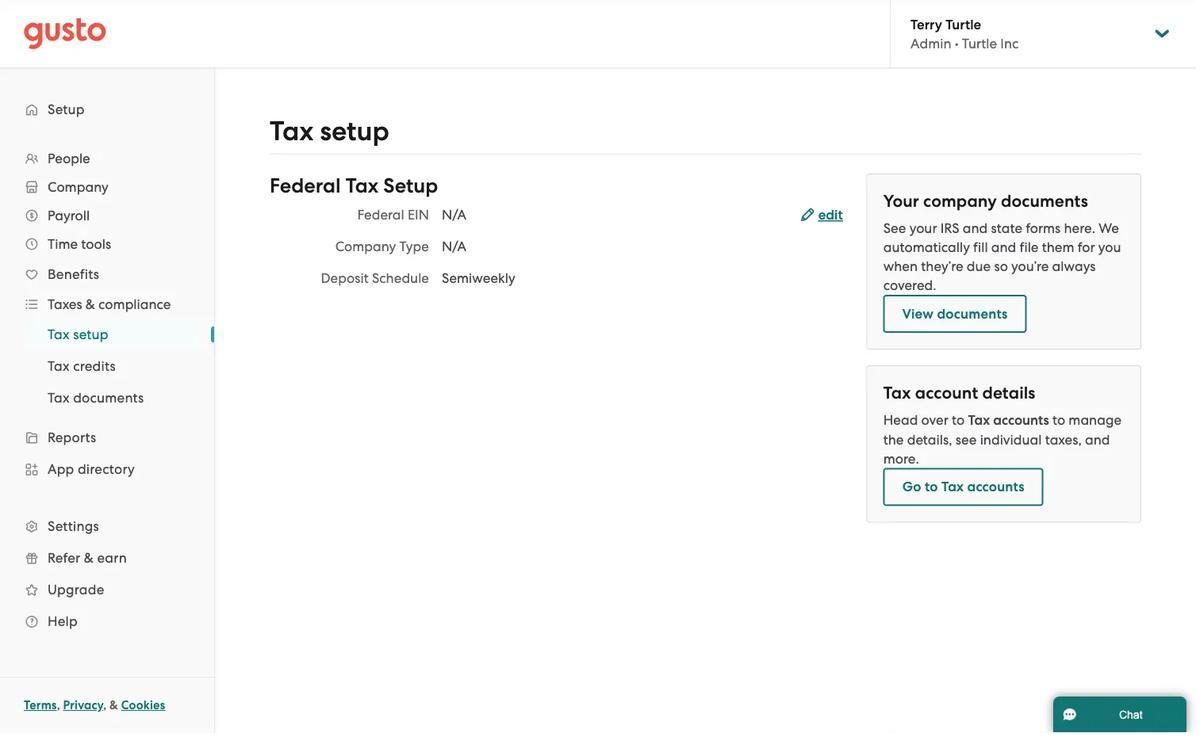 Task type: vqa. For each thing, say whether or not it's contained in the screenshot.


Task type: describe. For each thing, give the bounding box(es) containing it.
company for company type
[[335, 239, 396, 255]]

due
[[967, 259, 991, 275]]

details
[[983, 384, 1036, 403]]

head over to tax accounts
[[884, 413, 1049, 429]]

terms , privacy , & cookies
[[24, 699, 165, 713]]

federal for federal tax setup
[[270, 174, 341, 198]]

deposit
[[321, 271, 369, 286]]

setup inside gusto navigation element
[[48, 102, 85, 117]]

federal tax setup
[[270, 174, 438, 198]]

deposit schedule
[[321, 271, 429, 286]]

federal ein
[[357, 207, 429, 223]]

refer & earn
[[48, 551, 127, 566]]

n/a for company type
[[442, 239, 466, 255]]

details,
[[907, 432, 953, 448]]

n/a for federal ein
[[442, 207, 466, 223]]

upgrade link
[[16, 576, 198, 605]]

1 vertical spatial and
[[992, 240, 1017, 255]]

terry turtle admin • turtle inc
[[911, 16, 1019, 51]]

see your irs and state forms here. we automatically fill and file them for you when they're due so you're always covered.
[[884, 221, 1121, 294]]

irs
[[941, 221, 960, 236]]

go
[[903, 479, 922, 495]]

earn
[[97, 551, 127, 566]]

1 , from the left
[[57, 699, 60, 713]]

taxes & compliance button
[[16, 290, 198, 319]]

taxes
[[48, 297, 82, 313]]

cookies
[[121, 699, 165, 713]]

terms link
[[24, 699, 57, 713]]

2 vertical spatial &
[[110, 699, 118, 713]]

tax credits
[[48, 359, 116, 374]]

time
[[48, 236, 78, 252]]

see
[[884, 221, 906, 236]]

view documents link
[[884, 295, 1027, 333]]

list containing people
[[0, 144, 214, 638]]

individual
[[980, 432, 1042, 448]]

head
[[884, 413, 918, 428]]

over
[[922, 413, 949, 428]]

ein
[[408, 207, 429, 223]]

company button
[[16, 173, 198, 202]]

reports
[[48, 430, 96, 446]]

go to tax accounts button
[[884, 468, 1044, 507]]

to manage the details, see individual taxes, and more.
[[884, 413, 1122, 467]]

so
[[994, 259, 1008, 275]]

1 horizontal spatial setup
[[383, 174, 438, 198]]

your company documents
[[884, 192, 1088, 211]]

them
[[1042, 240, 1075, 255]]

refer & earn link
[[16, 544, 198, 573]]

we
[[1099, 221, 1119, 236]]

0 vertical spatial setup
[[320, 115, 389, 148]]

they're
[[921, 259, 964, 275]]

benefits
[[48, 267, 99, 282]]

automatically
[[884, 240, 970, 255]]

fill
[[974, 240, 988, 255]]

file
[[1020, 240, 1039, 255]]

payroll
[[48, 208, 90, 224]]

1 horizontal spatial tax setup
[[270, 115, 389, 148]]

your
[[884, 192, 919, 211]]

inc
[[1001, 36, 1019, 51]]

you
[[1099, 240, 1121, 255]]

people button
[[16, 144, 198, 173]]

help
[[48, 614, 78, 630]]

time tools
[[48, 236, 111, 252]]

go to tax accounts
[[903, 479, 1025, 495]]

0 vertical spatial accounts
[[993, 413, 1049, 429]]

compliance
[[98, 297, 171, 313]]

for
[[1078, 240, 1095, 255]]

documents for view documents
[[937, 306, 1008, 322]]

covered.
[[884, 278, 937, 294]]

semiweekly
[[442, 271, 515, 286]]

always
[[1052, 259, 1096, 275]]

your
[[910, 221, 937, 236]]

here.
[[1064, 221, 1096, 236]]

documents for tax documents
[[73, 390, 144, 406]]

tax setup inside "link"
[[48, 327, 109, 343]]

help link
[[16, 608, 198, 636]]

1 vertical spatial turtle
[[962, 36, 997, 51]]

0 horizontal spatial and
[[963, 221, 988, 236]]

benefits link
[[16, 260, 198, 289]]

state
[[991, 221, 1023, 236]]

schedule
[[372, 271, 429, 286]]

to inside to manage the details, see individual taxes, and more.
[[1053, 413, 1066, 428]]

when
[[884, 259, 918, 275]]

tools
[[81, 236, 111, 252]]

•
[[955, 36, 959, 51]]

view
[[903, 306, 934, 322]]



Task type: locate. For each thing, give the bounding box(es) containing it.
2 list from the top
[[0, 319, 214, 414]]

& left "earn"
[[84, 551, 94, 566]]

2 horizontal spatial to
[[1053, 413, 1066, 428]]

1 horizontal spatial and
[[992, 240, 1017, 255]]

1 vertical spatial n/a
[[442, 239, 466, 255]]

list containing tax setup
[[0, 319, 214, 414]]

turtle right •
[[962, 36, 997, 51]]

admin
[[911, 36, 952, 51]]

1 horizontal spatial to
[[952, 413, 965, 428]]

& right taxes
[[86, 297, 95, 313]]

n/a right ein
[[442, 207, 466, 223]]

setup up federal tax setup
[[320, 115, 389, 148]]

settings link
[[16, 513, 198, 541]]

1 n/a from the top
[[442, 207, 466, 223]]

& inside taxes & compliance dropdown button
[[86, 297, 95, 313]]

credits
[[73, 359, 116, 374]]

0 horizontal spatial company
[[48, 179, 108, 195]]

and down manage
[[1085, 432, 1110, 448]]

privacy link
[[63, 699, 103, 713]]

1 list from the top
[[0, 144, 214, 638]]

, left privacy link at the bottom of the page
[[57, 699, 60, 713]]

documents up forms
[[1001, 192, 1088, 211]]

company for company
[[48, 179, 108, 195]]

1 horizontal spatial company
[[335, 239, 396, 255]]

tax inside button
[[942, 479, 964, 495]]

0 horizontal spatial tax setup
[[48, 327, 109, 343]]

tax setup link
[[29, 321, 198, 349]]

terry
[[911, 16, 942, 32]]

forms
[[1026, 221, 1061, 236]]

accounts
[[993, 413, 1049, 429], [967, 479, 1025, 495]]

company inside dropdown button
[[48, 179, 108, 195]]

0 vertical spatial federal
[[270, 174, 341, 198]]

turtle up •
[[946, 16, 982, 32]]

1 vertical spatial setup
[[73, 327, 109, 343]]

1 horizontal spatial ,
[[103, 699, 107, 713]]

chat
[[1119, 709, 1143, 722]]

0 vertical spatial tax setup
[[270, 115, 389, 148]]

list
[[0, 144, 214, 638], [0, 319, 214, 414]]

, left cookies button
[[103, 699, 107, 713]]

company up the deposit schedule
[[335, 239, 396, 255]]

and
[[963, 221, 988, 236], [992, 240, 1017, 255], [1085, 432, 1110, 448]]

0 horizontal spatial ,
[[57, 699, 60, 713]]

documents inside 'list'
[[73, 390, 144, 406]]

cookies button
[[121, 697, 165, 716]]

&
[[86, 297, 95, 313], [84, 551, 94, 566], [110, 699, 118, 713]]

company type
[[335, 239, 429, 255]]

app directory link
[[16, 455, 198, 484]]

and inside to manage the details, see individual taxes, and more.
[[1085, 432, 1110, 448]]

time tools button
[[16, 230, 198, 259]]

& inside refer & earn link
[[84, 551, 94, 566]]

to inside button
[[925, 479, 938, 495]]

tax
[[270, 115, 314, 148], [346, 174, 379, 198], [48, 327, 70, 343], [48, 359, 70, 374], [884, 384, 911, 403], [48, 390, 70, 406], [968, 413, 990, 429], [942, 479, 964, 495]]

tax documents link
[[29, 384, 198, 413]]

tax setup
[[270, 115, 389, 148], [48, 327, 109, 343]]

0 vertical spatial turtle
[[946, 16, 982, 32]]

0 vertical spatial setup
[[48, 102, 85, 117]]

type
[[399, 239, 429, 255]]

turtle
[[946, 16, 982, 32], [962, 36, 997, 51]]

refer
[[48, 551, 80, 566]]

see
[[956, 432, 977, 448]]

tax setup up tax credits
[[48, 327, 109, 343]]

,
[[57, 699, 60, 713], [103, 699, 107, 713]]

to inside head over to tax accounts
[[952, 413, 965, 428]]

1 vertical spatial company
[[335, 239, 396, 255]]

terms
[[24, 699, 57, 713]]

2 , from the left
[[103, 699, 107, 713]]

setup up the people
[[48, 102, 85, 117]]

accounts down to manage the details, see individual taxes, and more.
[[967, 479, 1025, 495]]

payroll button
[[16, 202, 198, 230]]

edit button
[[801, 206, 843, 225]]

1 vertical spatial setup
[[383, 174, 438, 198]]

view documents
[[903, 306, 1008, 322]]

documents down tax credits "link"
[[73, 390, 144, 406]]

0 horizontal spatial setup
[[73, 327, 109, 343]]

gusto navigation element
[[0, 68, 214, 663]]

setup up ein
[[383, 174, 438, 198]]

setup link
[[16, 95, 198, 124]]

company down the people
[[48, 179, 108, 195]]

people
[[48, 151, 90, 167]]

tax setup up federal tax setup
[[270, 115, 389, 148]]

1 vertical spatial &
[[84, 551, 94, 566]]

1 vertical spatial federal
[[357, 207, 404, 223]]

the
[[884, 432, 904, 448]]

& left cookies button
[[110, 699, 118, 713]]

taxes & compliance
[[48, 297, 171, 313]]

setup up credits
[[73, 327, 109, 343]]

& for compliance
[[86, 297, 95, 313]]

1 vertical spatial tax setup
[[48, 327, 109, 343]]

and up fill
[[963, 221, 988, 236]]

0 vertical spatial documents
[[1001, 192, 1088, 211]]

to up see
[[952, 413, 965, 428]]

directory
[[78, 462, 135, 478]]

home image
[[24, 18, 106, 50]]

reports link
[[16, 424, 198, 452]]

setup inside "link"
[[73, 327, 109, 343]]

app directory
[[48, 462, 135, 478]]

n/a right type
[[442, 239, 466, 255]]

to up taxes,
[[1053, 413, 1066, 428]]

2 n/a from the top
[[442, 239, 466, 255]]

n/a
[[442, 207, 466, 223], [442, 239, 466, 255]]

privacy
[[63, 699, 103, 713]]

0 horizontal spatial setup
[[48, 102, 85, 117]]

2 vertical spatial documents
[[73, 390, 144, 406]]

accounts inside button
[[967, 479, 1025, 495]]

0 horizontal spatial to
[[925, 479, 938, 495]]

0 vertical spatial &
[[86, 297, 95, 313]]

app
[[48, 462, 74, 478]]

0 vertical spatial and
[[963, 221, 988, 236]]

to right go
[[925, 479, 938, 495]]

more.
[[884, 451, 919, 467]]

documents down due at the right top of the page
[[937, 306, 1008, 322]]

0 vertical spatial n/a
[[442, 207, 466, 223]]

0 horizontal spatial federal
[[270, 174, 341, 198]]

settings
[[48, 519, 99, 535]]

1 vertical spatial accounts
[[967, 479, 1025, 495]]

2 horizontal spatial and
[[1085, 432, 1110, 448]]

& for earn
[[84, 551, 94, 566]]

2 vertical spatial and
[[1085, 432, 1110, 448]]

account
[[915, 384, 978, 403]]

you're
[[1012, 259, 1049, 275]]

taxes,
[[1045, 432, 1082, 448]]

1 vertical spatial documents
[[937, 306, 1008, 322]]

tax documents
[[48, 390, 144, 406]]

0 vertical spatial company
[[48, 179, 108, 195]]

tax account details
[[884, 384, 1036, 403]]

accounts up individual
[[993, 413, 1049, 429]]

1 horizontal spatial setup
[[320, 115, 389, 148]]

edit
[[818, 207, 843, 223]]

and up so
[[992, 240, 1017, 255]]

federal for federal ein
[[357, 207, 404, 223]]

company
[[924, 192, 997, 211]]

to
[[952, 413, 965, 428], [1053, 413, 1066, 428], [925, 479, 938, 495]]

setup
[[320, 115, 389, 148], [73, 327, 109, 343]]

setup
[[48, 102, 85, 117], [383, 174, 438, 198]]

upgrade
[[48, 582, 104, 598]]

chat button
[[1054, 697, 1187, 734]]

tax credits link
[[29, 352, 198, 381]]

1 horizontal spatial federal
[[357, 207, 404, 223]]



